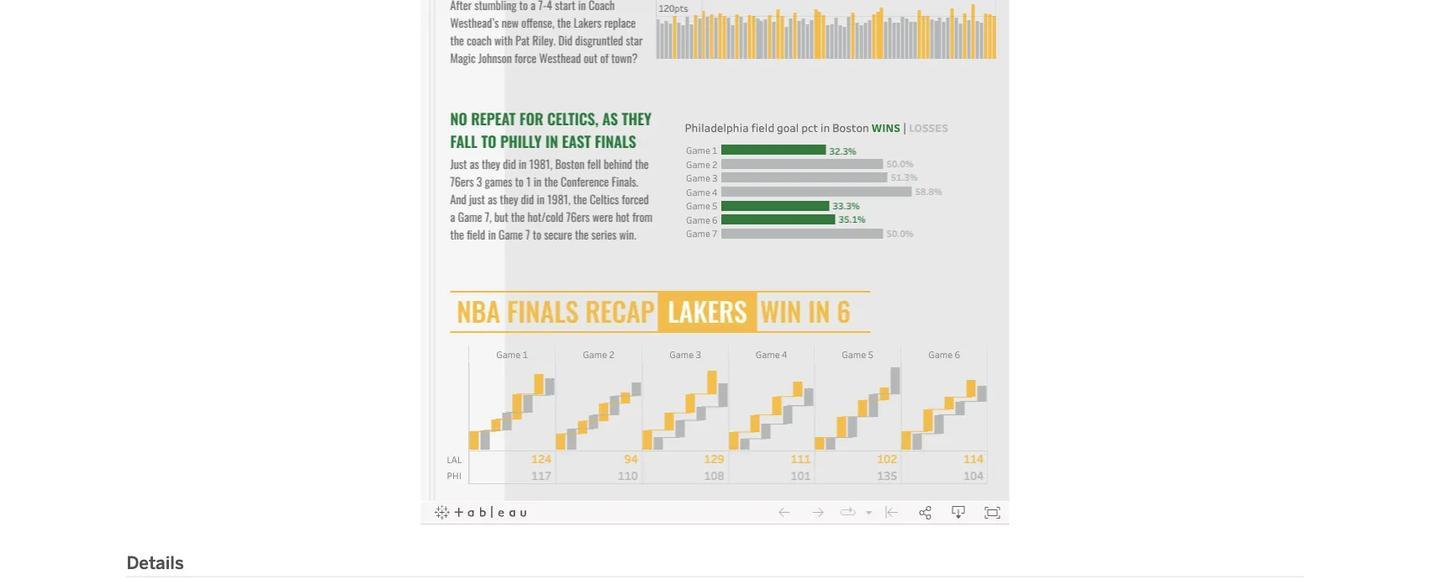 Task type: describe. For each thing, give the bounding box(es) containing it.
details
[[127, 553, 184, 574]]



Task type: vqa. For each thing, say whether or not it's contained in the screenshot.
second Add Favorite button from left's Add Favorite image
no



